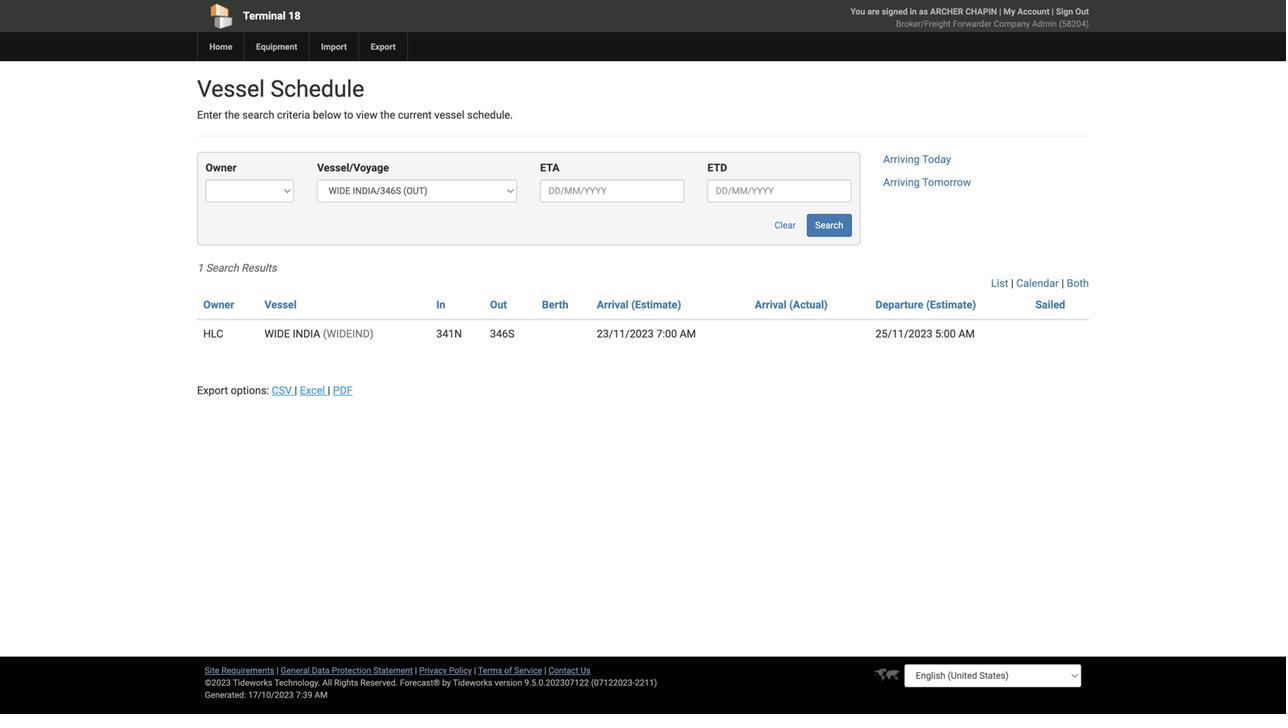 Task type: describe. For each thing, give the bounding box(es) containing it.
18
[[289, 10, 301, 22]]

arriving today link
[[884, 153, 952, 166]]

terms
[[478, 666, 503, 676]]

generated:
[[205, 691, 246, 701]]

chapin
[[966, 7, 998, 16]]

vessel schedule enter the search criteria below to view the current vessel schedule.
[[197, 75, 513, 121]]

terminal 18 link
[[197, 0, 556, 32]]

options:
[[231, 384, 269, 397]]

| left pdf link
[[328, 384, 330, 397]]

7:39
[[296, 691, 313, 701]]

calendar link
[[1017, 277, 1060, 290]]

wide india (wideind)
[[265, 328, 374, 340]]

home link
[[197, 32, 244, 61]]

eta
[[541, 162, 560, 174]]

version
[[495, 678, 523, 688]]

signed
[[882, 7, 908, 16]]

contact us link
[[549, 666, 591, 676]]

arrival for arrival (actual)
[[755, 299, 787, 311]]

1 the from the left
[[225, 109, 240, 121]]

below
[[313, 109, 341, 121]]

excel
[[300, 384, 325, 397]]

site
[[205, 666, 219, 676]]

arriving for arriving tomorrow
[[884, 176, 920, 189]]

arrival (actual)
[[755, 299, 828, 311]]

am for 23/11/2023 7:00 am
[[680, 328, 697, 340]]

import link
[[309, 32, 359, 61]]

am for 25/11/2023 5:00 am
[[959, 328, 976, 340]]

site requirements | general data protection statement | privacy policy | terms of service | contact us ©2023 tideworks technology. all rights reserved. forecast® by tideworks version 9.5.0.202307122 (07122023-2211) generated: 17/10/2023 7:39 am
[[205, 666, 658, 701]]

5:00
[[936, 328, 957, 340]]

berth
[[542, 299, 569, 311]]

17/10/2023
[[248, 691, 294, 701]]

hlc
[[203, 328, 223, 340]]

export for export options: csv | excel | pdf
[[197, 384, 228, 397]]

(58204)
[[1060, 19, 1090, 29]]

rights
[[334, 678, 359, 688]]

23/11/2023 7:00 am
[[597, 328, 697, 340]]

technology.
[[275, 678, 320, 688]]

forecast®
[[400, 678, 440, 688]]

| left my
[[1000, 7, 1002, 16]]

arriving today
[[884, 153, 952, 166]]

company
[[994, 19, 1031, 29]]

vessel for vessel
[[265, 299, 297, 311]]

vessel link
[[265, 299, 297, 311]]

owner link
[[203, 299, 234, 311]]

(actual)
[[790, 299, 828, 311]]

0 vertical spatial owner
[[206, 162, 237, 174]]

departure (estimate)
[[876, 299, 977, 311]]

7:00
[[657, 328, 678, 340]]

pdf link
[[333, 384, 353, 397]]

broker/freight
[[897, 19, 951, 29]]

us
[[581, 666, 591, 676]]

schedule
[[271, 75, 365, 103]]

vessel for vessel schedule enter the search criteria below to view the current vessel schedule.
[[197, 75, 265, 103]]

1 vertical spatial owner
[[203, 299, 234, 311]]

am inside site requirements | general data protection statement | privacy policy | terms of service | contact us ©2023 tideworks technology. all rights reserved. forecast® by tideworks version 9.5.0.202307122 (07122023-2211) generated: 17/10/2023 7:39 am
[[315, 691, 328, 701]]

ETD text field
[[708, 180, 852, 203]]

25/11/2023 5:00 am
[[876, 328, 976, 340]]

enter
[[197, 109, 222, 121]]

arriving for arriving today
[[884, 153, 920, 166]]

forwarder
[[954, 19, 992, 29]]

terminal
[[243, 10, 286, 22]]

arriving tomorrow
[[884, 176, 972, 189]]

346s
[[490, 328, 515, 340]]

site requirements link
[[205, 666, 274, 676]]

both
[[1068, 277, 1090, 290]]

service
[[515, 666, 543, 676]]

search button
[[807, 214, 852, 237]]

you
[[851, 7, 866, 16]]

departure
[[876, 299, 924, 311]]

in
[[910, 7, 918, 16]]

sailed
[[1036, 299, 1066, 311]]

search inside "1 search results list | calendar | both"
[[206, 262, 239, 275]]

9.5.0.202307122
[[525, 678, 589, 688]]

as
[[920, 7, 929, 16]]

| left general
[[277, 666, 279, 676]]

india
[[293, 328, 320, 340]]

341n
[[437, 328, 462, 340]]

| up tideworks
[[474, 666, 476, 676]]

terminal 18
[[243, 10, 301, 22]]

departure (estimate) link
[[876, 299, 977, 311]]

1 search results list | calendar | both
[[197, 262, 1090, 290]]

are
[[868, 7, 880, 16]]

| right list
[[1012, 277, 1014, 290]]

(07122023-
[[591, 678, 635, 688]]

schedule.
[[467, 109, 513, 121]]

| up 9.5.0.202307122
[[545, 666, 547, 676]]



Task type: vqa. For each thing, say whether or not it's contained in the screenshot.
Equipment
yes



Task type: locate. For each thing, give the bounding box(es) containing it.
by
[[442, 678, 451, 688]]

owner up hlc
[[203, 299, 234, 311]]

view
[[356, 109, 378, 121]]

©2023 tideworks
[[205, 678, 273, 688]]

0 vertical spatial export
[[371, 42, 396, 52]]

search
[[816, 220, 844, 231], [206, 262, 239, 275]]

wide
[[265, 328, 290, 340]]

1 horizontal spatial (estimate)
[[927, 299, 977, 311]]

vessel/voyage
[[317, 162, 389, 174]]

0 horizontal spatial am
[[315, 691, 328, 701]]

pdf
[[333, 384, 353, 397]]

protection
[[332, 666, 371, 676]]

1 horizontal spatial export
[[371, 42, 396, 52]]

sign
[[1057, 7, 1074, 16]]

1 (estimate) from the left
[[632, 299, 682, 311]]

| left the both
[[1062, 277, 1065, 290]]

(estimate) for departure (estimate)
[[927, 299, 977, 311]]

calendar
[[1017, 277, 1060, 290]]

privacy
[[419, 666, 447, 676]]

list link
[[992, 277, 1009, 290]]

out link
[[490, 299, 507, 311]]

arriving down arriving today link
[[884, 176, 920, 189]]

arrival (actual) link
[[755, 299, 828, 311]]

clear button
[[767, 214, 805, 237]]

1 arrival from the left
[[597, 299, 629, 311]]

1 vertical spatial vessel
[[265, 299, 297, 311]]

owner down the enter on the left top
[[206, 162, 237, 174]]

1 horizontal spatial search
[[816, 220, 844, 231]]

import
[[321, 42, 347, 52]]

| up forecast®
[[415, 666, 417, 676]]

arrival for arrival (estimate)
[[597, 299, 629, 311]]

(estimate) up the 23/11/2023 7:00 am
[[632, 299, 682, 311]]

my
[[1004, 7, 1016, 16]]

clear
[[775, 220, 796, 231]]

search inside 'button'
[[816, 220, 844, 231]]

search right 1
[[206, 262, 239, 275]]

the right the view
[[380, 109, 396, 121]]

|
[[1000, 7, 1002, 16], [1052, 7, 1055, 16], [1012, 277, 1014, 290], [1062, 277, 1065, 290], [295, 384, 297, 397], [328, 384, 330, 397], [277, 666, 279, 676], [415, 666, 417, 676], [474, 666, 476, 676], [545, 666, 547, 676]]

requirements
[[222, 666, 274, 676]]

to
[[344, 109, 354, 121]]

export
[[371, 42, 396, 52], [197, 384, 228, 397]]

2 arriving from the top
[[884, 176, 920, 189]]

arrival up "23/11/2023" at the top of the page
[[597, 299, 629, 311]]

berth link
[[542, 299, 569, 311]]

policy
[[449, 666, 472, 676]]

am down all
[[315, 691, 328, 701]]

1 horizontal spatial the
[[380, 109, 396, 121]]

2 the from the left
[[380, 109, 396, 121]]

export down terminal 18 link
[[371, 42, 396, 52]]

ETA text field
[[541, 180, 685, 203]]

today
[[923, 153, 952, 166]]

vessel up the wide
[[265, 299, 297, 311]]

| left 'sign'
[[1052, 7, 1055, 16]]

0 horizontal spatial out
[[490, 299, 507, 311]]

1 vertical spatial export
[[197, 384, 228, 397]]

arrival left (actual)
[[755, 299, 787, 311]]

in link
[[437, 299, 446, 311]]

both link
[[1068, 277, 1090, 290]]

0 horizontal spatial the
[[225, 109, 240, 121]]

| right csv
[[295, 384, 297, 397]]

general
[[281, 666, 310, 676]]

out up (58204)
[[1076, 7, 1090, 16]]

out inside you are signed in as archer chapin | my account | sign out broker/freight forwarder company admin (58204)
[[1076, 7, 1090, 16]]

search right clear button
[[816, 220, 844, 231]]

0 vertical spatial search
[[816, 220, 844, 231]]

1 arriving from the top
[[884, 153, 920, 166]]

am right 7:00
[[680, 328, 697, 340]]

tideworks
[[453, 678, 493, 688]]

(wideind)
[[323, 328, 374, 340]]

equipment
[[256, 42, 298, 52]]

general data protection statement link
[[281, 666, 413, 676]]

vessel
[[197, 75, 265, 103], [265, 299, 297, 311]]

export options: csv | excel | pdf
[[197, 384, 353, 397]]

0 vertical spatial arriving
[[884, 153, 920, 166]]

all
[[322, 678, 332, 688]]

current
[[398, 109, 432, 121]]

2 arrival from the left
[[755, 299, 787, 311]]

1 horizontal spatial am
[[680, 328, 697, 340]]

0 vertical spatial vessel
[[197, 75, 265, 103]]

1 vertical spatial out
[[490, 299, 507, 311]]

arriving tomorrow link
[[884, 176, 972, 189]]

0 horizontal spatial export
[[197, 384, 228, 397]]

2 (estimate) from the left
[[927, 299, 977, 311]]

contact
[[549, 666, 579, 676]]

0 horizontal spatial arrival
[[597, 299, 629, 311]]

out
[[1076, 7, 1090, 16], [490, 299, 507, 311]]

0 vertical spatial out
[[1076, 7, 1090, 16]]

sailed link
[[1036, 299, 1066, 311]]

vessel inside vessel schedule enter the search criteria below to view the current vessel schedule.
[[197, 75, 265, 103]]

arrival (estimate) link
[[597, 299, 682, 311]]

home
[[210, 42, 233, 52]]

my account link
[[1004, 7, 1050, 16]]

the right the enter on the left top
[[225, 109, 240, 121]]

(estimate) up the 5:00
[[927, 299, 977, 311]]

am
[[680, 328, 697, 340], [959, 328, 976, 340], [315, 691, 328, 701]]

1 vertical spatial arriving
[[884, 176, 920, 189]]

vessel up the enter on the left top
[[197, 75, 265, 103]]

sign out link
[[1057, 7, 1090, 16]]

1 vertical spatial search
[[206, 262, 239, 275]]

am right the 5:00
[[959, 328, 976, 340]]

of
[[505, 666, 513, 676]]

tomorrow
[[923, 176, 972, 189]]

23/11/2023
[[597, 328, 654, 340]]

in
[[437, 299, 446, 311]]

2 horizontal spatial am
[[959, 328, 976, 340]]

terms of service link
[[478, 666, 543, 676]]

equipment link
[[244, 32, 309, 61]]

csv
[[272, 384, 292, 397]]

0 horizontal spatial (estimate)
[[632, 299, 682, 311]]

criteria
[[277, 109, 310, 121]]

vessel
[[435, 109, 465, 121]]

export left the options:
[[197, 384, 228, 397]]

statement
[[374, 666, 413, 676]]

etd
[[708, 162, 728, 174]]

arrival (estimate)
[[597, 299, 682, 311]]

1 horizontal spatial arrival
[[755, 299, 787, 311]]

out up 346s
[[490, 299, 507, 311]]

excel link
[[300, 384, 328, 397]]

export for export
[[371, 42, 396, 52]]

1 horizontal spatial out
[[1076, 7, 1090, 16]]

the
[[225, 109, 240, 121], [380, 109, 396, 121]]

list
[[992, 277, 1009, 290]]

privacy policy link
[[419, 666, 472, 676]]

0 horizontal spatial search
[[206, 262, 239, 275]]

2211)
[[635, 678, 658, 688]]

arriving up arriving tomorrow
[[884, 153, 920, 166]]

admin
[[1033, 19, 1058, 29]]

(estimate) for arrival (estimate)
[[632, 299, 682, 311]]

csv link
[[272, 384, 295, 397]]

(estimate)
[[632, 299, 682, 311], [927, 299, 977, 311]]



